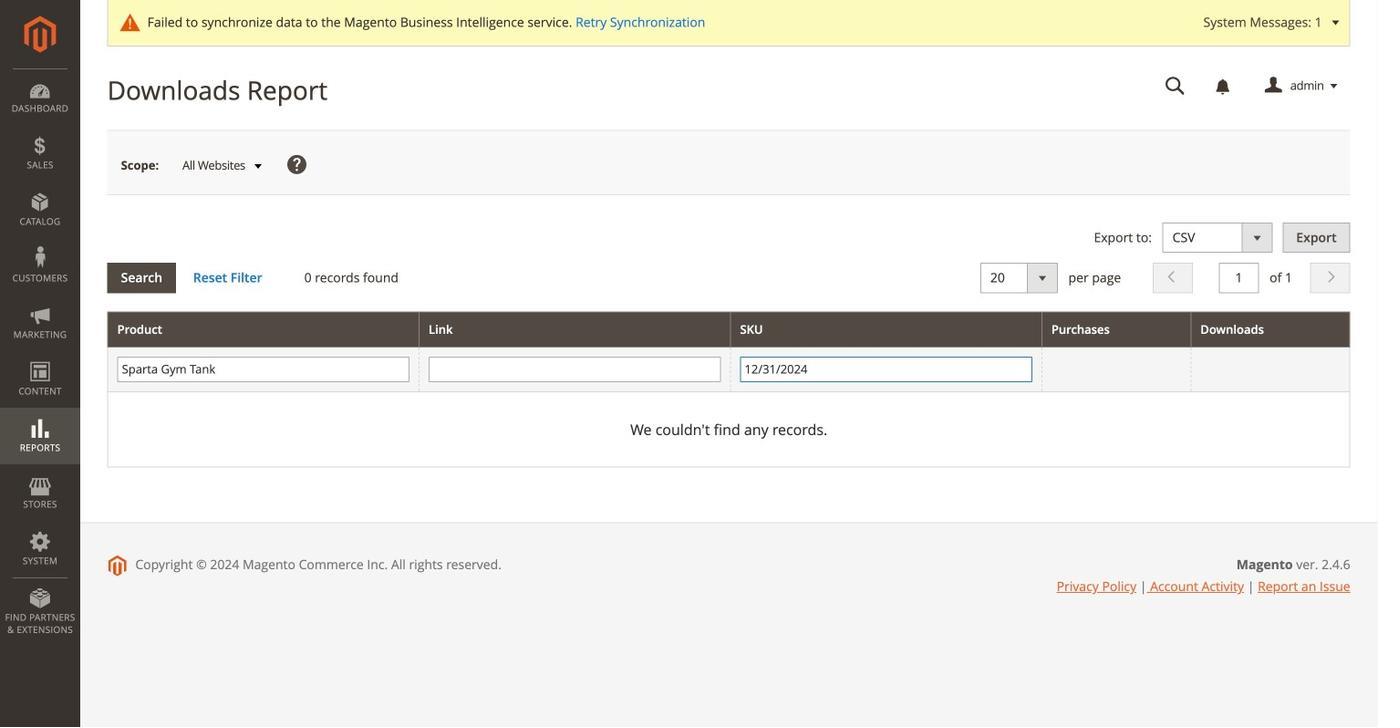 Task type: locate. For each thing, give the bounding box(es) containing it.
None text field
[[1220, 263, 1260, 293], [429, 357, 721, 382], [741, 357, 1033, 382], [1220, 263, 1260, 293], [429, 357, 721, 382], [741, 357, 1033, 382]]

magento admin panel image
[[24, 16, 56, 53]]

menu bar
[[0, 68, 80, 645]]

None text field
[[1153, 70, 1199, 102], [117, 357, 410, 382], [1153, 70, 1199, 102], [117, 357, 410, 382]]



